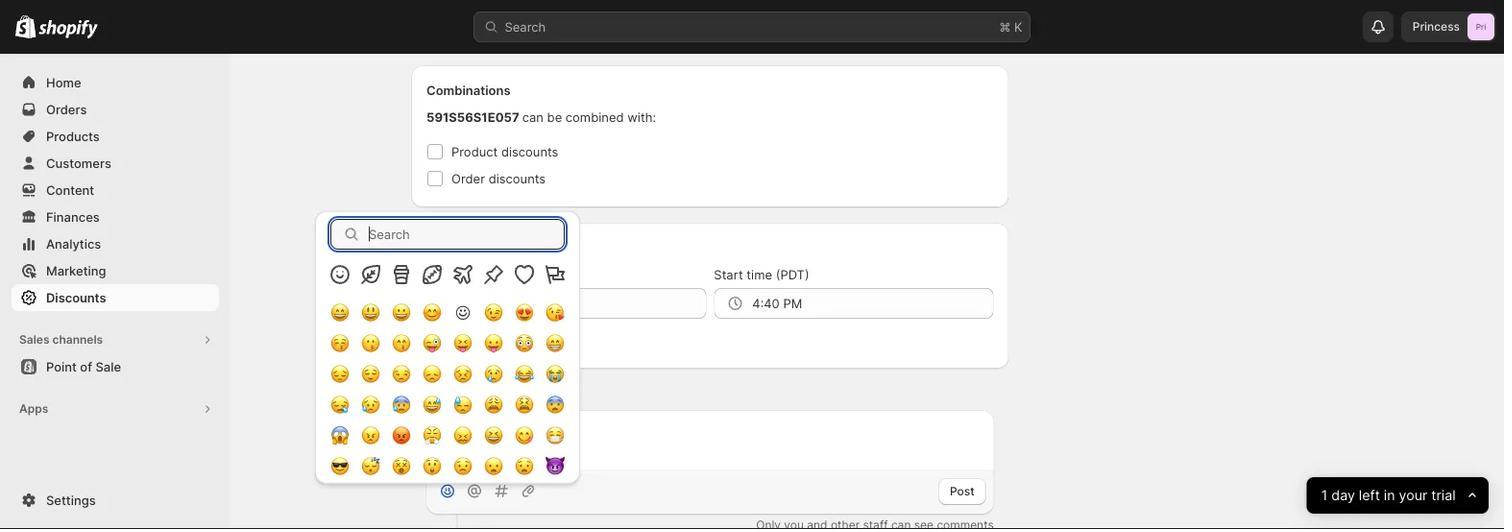 Task type: vqa. For each thing, say whether or not it's contained in the screenshot.


Task type: describe. For each thing, give the bounding box(es) containing it.
end
[[475, 332, 497, 347]]

limit to one use per customer
[[452, 13, 627, 28]]

😄
[[330, 301, 350, 325]]

😬
[[392, 485, 411, 509]]

😱
[[330, 424, 350, 447]]

customers link
[[12, 150, 219, 177]]

1 day left in your trial
[[1322, 487, 1456, 504]]

discounts link
[[12, 284, 219, 311]]

😆
[[484, 424, 503, 447]]

0 horizontal spatial date
[[459, 267, 486, 282]]

😘
[[546, 301, 565, 325]]

point of sale
[[46, 359, 121, 374]]

😉
[[484, 301, 503, 325]]

settings link
[[12, 487, 219, 514]]

😮 button
[[355, 480, 386, 511]]

😱 button
[[325, 419, 355, 449]]

😎 button
[[325, 449, 355, 480]]

😶 button
[[509, 480, 540, 511]]

with:
[[628, 110, 656, 124]]

😟
[[453, 455, 473, 478]]

of
[[80, 359, 92, 374]]

😨 button
[[540, 388, 571, 419]]

😍 button
[[509, 296, 540, 326]]

👿
[[330, 485, 350, 509]]

sales
[[19, 333, 49, 347]]

😋 button
[[509, 419, 540, 449]]

😲 button
[[417, 449, 448, 480]]

😯
[[484, 485, 503, 509]]

😧 button
[[509, 449, 540, 480]]

😨
[[546, 393, 565, 417]]

Start date text field
[[465, 288, 706, 319]]

😐 button
[[417, 480, 448, 511]]

😒 button
[[386, 357, 417, 388]]

content link
[[12, 177, 219, 204]]

😯 button
[[478, 480, 509, 511]]

😍
[[515, 301, 534, 325]]

discounts for product discounts
[[501, 144, 559, 159]]

😊 button
[[417, 296, 448, 326]]

😵
[[392, 455, 411, 478]]

products link
[[12, 123, 219, 150]]

😡 button
[[386, 419, 417, 449]]

😵 button
[[386, 449, 417, 480]]

start date
[[427, 267, 486, 282]]

😢 button
[[478, 357, 509, 388]]

😙 button
[[386, 326, 417, 357]]

be
[[547, 110, 562, 124]]

😬 button
[[386, 480, 417, 511]]

😚 button
[[325, 326, 355, 357]]

marketing link
[[12, 257, 219, 284]]

home
[[46, 75, 81, 90]]

trial
[[1432, 487, 1456, 504]]

😠
[[361, 424, 380, 447]]

☺️ button
[[448, 296, 478, 326]]

😀
[[392, 301, 411, 325]]

analytics
[[46, 236, 101, 251]]

😛
[[484, 332, 503, 355]]

😌
[[361, 362, 380, 386]]

order
[[452, 171, 485, 186]]

😭 button
[[540, 357, 571, 388]]

post
[[950, 485, 975, 499]]

sales channels
[[19, 333, 103, 347]]

😷
[[546, 424, 565, 447]]

😪
[[330, 393, 350, 417]]

one
[[499, 13, 521, 28]]

time
[[747, 267, 772, 282]]

home link
[[12, 69, 219, 96]]

sales channels button
[[12, 327, 219, 354]]

😖
[[453, 424, 473, 447]]

Start time (PDT) text field
[[753, 288, 994, 319]]

⌘
[[1000, 19, 1011, 34]]

😄 button
[[325, 296, 355, 326]]

0 horizontal spatial shopify image
[[15, 15, 36, 38]]

👿 button
[[325, 480, 355, 511]]

😘 button
[[540, 296, 571, 326]]

apps
[[19, 402, 48, 416]]

avatar with initials m a image
[[438, 423, 474, 459]]

😩
[[484, 393, 503, 417]]

😷 button
[[540, 419, 571, 449]]

use
[[524, 13, 545, 28]]



Task type: locate. For each thing, give the bounding box(es) containing it.
can
[[522, 110, 544, 124]]

start down active
[[427, 267, 456, 282]]

1 day left in your trial button
[[1307, 477, 1489, 514]]

to
[[483, 13, 495, 28]]

point of sale link
[[12, 354, 219, 380]]

per
[[549, 13, 568, 28]]

😚
[[330, 332, 350, 355]]

Search text field
[[369, 219, 565, 250]]

😌 button
[[355, 357, 386, 388]]

combined
[[566, 110, 624, 124]]

😣
[[453, 362, 473, 386]]

😦
[[484, 455, 503, 478]]

search
[[505, 19, 546, 34]]

😞 button
[[417, 357, 448, 388]]

row group containing 😄
[[325, 296, 571, 529]]

😙
[[392, 332, 411, 355]]

😳
[[515, 332, 534, 355]]

1 vertical spatial discounts
[[489, 171, 546, 186]]

😥
[[361, 393, 380, 417]]

date
[[459, 267, 486, 282], [501, 332, 527, 347]]

princess
[[1413, 20, 1460, 34]]

😜
[[423, 332, 442, 355]]

princess image
[[1468, 13, 1495, 40]]

😗 button
[[355, 326, 386, 357]]

content
[[46, 183, 94, 197]]

591s56s1e057
[[427, 110, 519, 124]]

products
[[46, 129, 100, 144]]

emoji categories tab list
[[315, 257, 580, 292]]

product discounts
[[452, 144, 559, 159]]

0 horizontal spatial start
[[427, 267, 456, 282]]

1 vertical spatial date
[[501, 332, 527, 347]]

😞
[[423, 362, 442, 386]]

point of sale button
[[0, 354, 231, 380]]

😂
[[515, 362, 534, 386]]

row group
[[325, 296, 571, 529]]

(pdt)
[[776, 267, 810, 282]]

start for start date
[[427, 267, 456, 282]]

day
[[1332, 487, 1356, 504]]

😥 button
[[355, 388, 386, 419]]

customers
[[46, 156, 111, 171]]

apps button
[[12, 396, 219, 423]]

discounts down can on the left
[[501, 144, 559, 159]]

😶
[[515, 485, 534, 509]]

active dates
[[427, 240, 502, 255]]

start time (pdt)
[[714, 267, 810, 282]]

😁
[[546, 332, 565, 355]]

😪 button
[[325, 388, 355, 419]]

591s56s1e057 can be combined with:
[[427, 110, 656, 124]]

start for start time (pdt)
[[714, 267, 743, 282]]

☺️
[[456, 301, 470, 325]]

order discounts
[[452, 171, 546, 186]]

limit
[[452, 13, 480, 28]]

combinations
[[427, 83, 511, 98]]

😰 button
[[386, 388, 417, 419]]

start left time
[[714, 267, 743, 282]]

post button
[[939, 478, 986, 505]]

sale
[[95, 359, 121, 374]]

2 start from the left
[[714, 267, 743, 282]]

😩 button
[[478, 388, 509, 419]]

set end date
[[452, 332, 527, 347]]

😇 button
[[540, 480, 571, 511]]

😴 button
[[355, 449, 386, 480]]

😗
[[361, 332, 380, 355]]

1 horizontal spatial start
[[714, 267, 743, 282]]

finances link
[[12, 204, 219, 231]]

discounts down product discounts
[[489, 171, 546, 186]]

😮
[[361, 485, 380, 509]]

😧
[[515, 455, 534, 478]]

😝 button
[[448, 326, 478, 357]]

😰
[[392, 393, 411, 417]]

1 start from the left
[[427, 267, 456, 282]]

😈
[[546, 455, 565, 478]]

point
[[46, 359, 77, 374]]

😣 button
[[448, 357, 478, 388]]

shopify image
[[15, 15, 36, 38], [39, 20, 98, 39]]

😳 button
[[509, 326, 540, 357]]

orders link
[[12, 96, 219, 123]]

😭
[[546, 362, 565, 386]]

😫 button
[[509, 388, 540, 419]]

k
[[1014, 19, 1023, 34]]

discounts for order discounts
[[489, 171, 546, 186]]

timeline
[[438, 386, 494, 402]]

product
[[452, 144, 498, 159]]

😈 button
[[540, 449, 571, 480]]

😆 button
[[478, 419, 509, 449]]

😝
[[453, 332, 473, 355]]

0 vertical spatial discounts
[[501, 144, 559, 159]]

😢
[[484, 362, 503, 386]]

Leave a comment... text field
[[485, 431, 982, 450]]

1 horizontal spatial date
[[501, 332, 527, 347]]

😅 button
[[417, 388, 448, 419]]

😠 button
[[355, 419, 386, 449]]

😉 button
[[478, 296, 509, 326]]

left
[[1359, 487, 1381, 504]]

😋
[[515, 424, 534, 447]]

0 vertical spatial date
[[459, 267, 486, 282]]

1 horizontal spatial shopify image
[[39, 20, 98, 39]]

analytics link
[[12, 231, 219, 257]]

dates
[[468, 240, 502, 255]]



